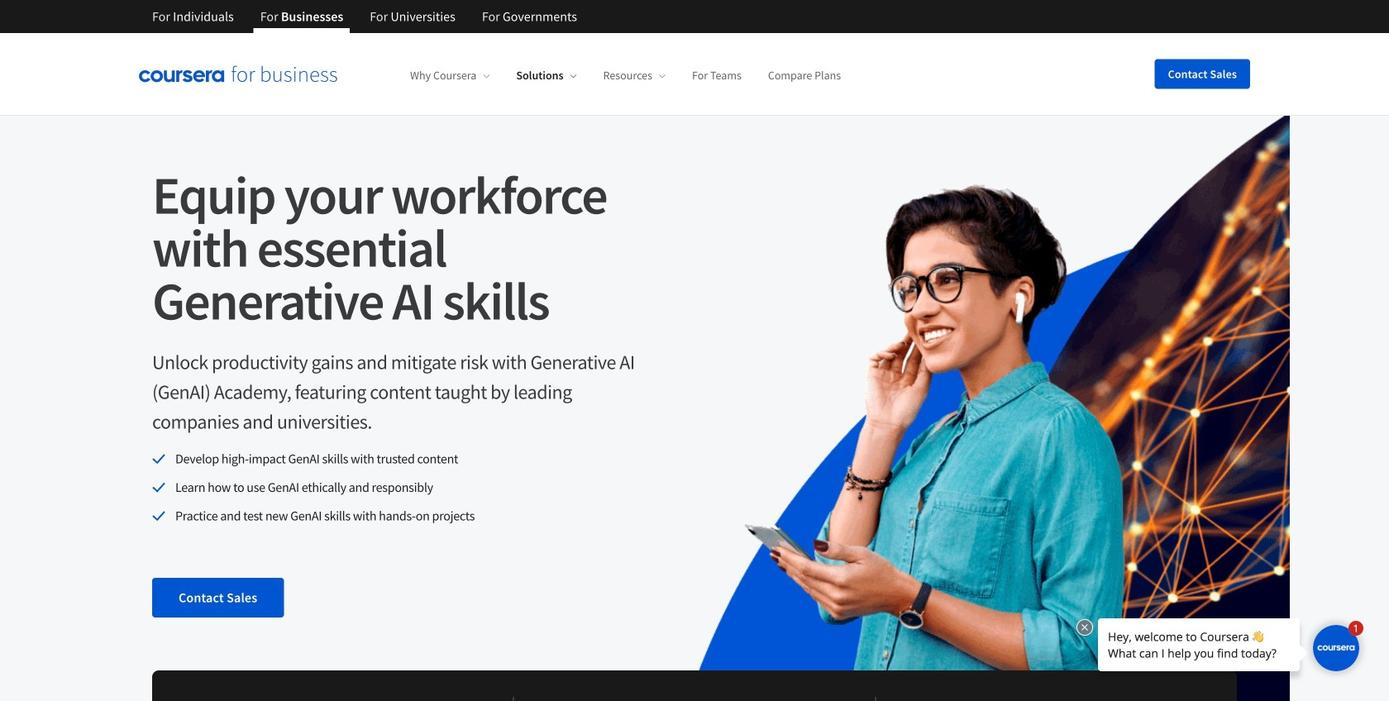 Task type: locate. For each thing, give the bounding box(es) containing it.
banner navigation
[[139, 0, 591, 33]]



Task type: vqa. For each thing, say whether or not it's contained in the screenshot.
What do you want to learn? text field
no



Task type: describe. For each thing, give the bounding box(es) containing it.
coursera for business image
[[139, 66, 338, 82]]



